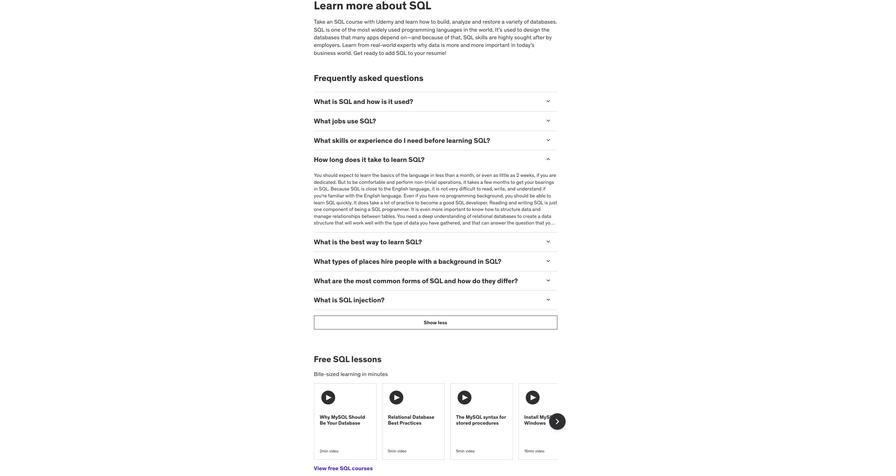 Task type: locate. For each thing, give the bounding box(es) containing it.
mysql inside why mysql should be your database
[[331, 415, 348, 421]]

1 as from the left
[[494, 172, 499, 179]]

what are the most common forms of sql and how do they differ?
[[314, 277, 518, 285]]

it
[[354, 200, 357, 206], [411, 206, 414, 213]]

2
[[517, 172, 520, 179]]

small image for what jobs use sql?
[[545, 117, 552, 124]]

0 vertical spatial are
[[489, 34, 497, 41]]

0 vertical spatial have
[[429, 193, 439, 199]]

month,
[[460, 172, 475, 179]]

the down course
[[348, 26, 356, 33]]

with
[[364, 18, 375, 25], [346, 193, 355, 199], [375, 220, 384, 226], [418, 257, 432, 266]]

learning inside you should expect to learn the basics of the language in less than a month, or even as little as 2 weeks, if you are dedicated. but to be comfortable and perform non-trivial operations, it takes a few months to get your bearings in sql. because sql is close to the english language, it is not very difficult to read, write, and understand if you're familiar with the english language. even if you have no programming background, you should be able to learn sql quickly. it does take a lot of practice to become a good sql developer. reading and writing sql is just one component of being a sql programmer. it is even more important to know how to structure data and manage relationships between tables. you need a deep understanding of relational databases to create a data structure that will work well with the type of data you have gathered, and that can answer the question that you want to answer. like many programming languages, sql requires life-long learning to utilize its potential fully.
[[476, 227, 494, 233]]

i
[[404, 136, 406, 145]]

1 vertical spatial you
[[397, 213, 405, 219]]

and right udemy
[[395, 18, 404, 25]]

database
[[413, 415, 435, 421], [338, 420, 361, 427]]

2 horizontal spatial if
[[543, 186, 546, 192]]

answer.
[[331, 227, 348, 233]]

bite-
[[314, 371, 327, 378]]

a right than
[[456, 172, 459, 179]]

3 video from the left
[[466, 449, 475, 454]]

1 vertical spatial even
[[420, 206, 431, 213]]

take an sql course with udemy and learn how to build, analyze and restore a variety of databases. sql is one of the most widely used programming languages in the world. it's used to design the databases that many apps depend on—and because of that, sql skills are highly sought after by employers. learn from real-world experts why data is more and more important in today's business world. get ready to add sql to your resume!
[[314, 18, 557, 56]]

need up languages,
[[407, 213, 417, 219]]

0 vertical spatial skills
[[475, 34, 488, 41]]

what types of places hire people with a background in sql?
[[314, 257, 502, 266]]

1 horizontal spatial your
[[525, 179, 534, 185]]

be
[[320, 420, 326, 427]]

perform
[[396, 179, 414, 185]]

0 vertical spatial small image
[[545, 156, 552, 163]]

real-
[[371, 42, 383, 49]]

3 what from the top
[[314, 136, 331, 145]]

mysql for database
[[331, 415, 348, 421]]

language,
[[410, 186, 431, 192]]

1 vertical spatial most
[[356, 277, 372, 285]]

small image
[[545, 98, 552, 105], [545, 117, 552, 124], [545, 137, 552, 144], [545, 238, 552, 245], [545, 258, 552, 265], [545, 277, 552, 284]]

2 horizontal spatial learning
[[476, 227, 494, 233]]

it
[[389, 97, 393, 106], [362, 156, 366, 164], [464, 179, 467, 185], [432, 186, 435, 192]]

1 vertical spatial learning
[[476, 227, 494, 233]]

4 small image from the top
[[545, 238, 552, 245]]

to down reading
[[495, 206, 500, 213]]

1 vertical spatial less
[[438, 320, 448, 326]]

2 horizontal spatial are
[[550, 172, 557, 179]]

5 small image from the top
[[545, 258, 552, 265]]

just
[[550, 200, 558, 206]]

what is the best way to learn sql? button
[[314, 238, 540, 246]]

2min
[[320, 449, 329, 454]]

design
[[524, 26, 541, 33]]

language
[[409, 172, 429, 179]]

2 horizontal spatial more
[[471, 42, 484, 49]]

1 what from the top
[[314, 97, 331, 106]]

learn
[[406, 18, 418, 25], [391, 156, 407, 164], [360, 172, 371, 179], [314, 200, 325, 206], [389, 238, 404, 246]]

one down an
[[331, 26, 341, 33]]

how down asked
[[367, 97, 380, 106]]

1 vertical spatial your
[[525, 179, 534, 185]]

1 vertical spatial be
[[530, 193, 536, 199]]

manage
[[314, 213, 332, 219]]

4 what from the top
[[314, 238, 331, 246]]

1 small image from the top
[[545, 98, 552, 105]]

do left they
[[473, 277, 481, 285]]

1 horizontal spatial world.
[[479, 26, 494, 33]]

sql
[[334, 18, 345, 25], [314, 26, 325, 33], [464, 34, 474, 41], [396, 49, 407, 56], [339, 97, 352, 106], [351, 186, 360, 192], [326, 200, 335, 206], [456, 200, 465, 206], [534, 200, 544, 206], [372, 206, 381, 213], [427, 227, 437, 233], [430, 277, 443, 285], [339, 296, 352, 305], [333, 354, 350, 365], [340, 465, 351, 472]]

0 horizontal spatial be
[[353, 179, 358, 185]]

should
[[323, 172, 338, 179], [514, 193, 529, 199]]

1 horizontal spatial databases
[[494, 213, 517, 219]]

1 horizontal spatial are
[[489, 34, 497, 41]]

1 vertical spatial have
[[429, 220, 439, 226]]

3 mysql from the left
[[540, 415, 556, 421]]

sql down take
[[314, 26, 325, 33]]

2 video from the left
[[398, 449, 407, 454]]

that inside take an sql course with udemy and learn how to build, analyze and restore a variety of databases. sql is one of the most widely used programming languages in the world. it's used to design the databases that many apps depend on—and because of that, sql skills are highly sought after by employers. learn from real-world experts why data is more and more important in today's business world. get ready to add sql to your resume!
[[341, 34, 351, 41]]

skills
[[475, 34, 488, 41], [332, 136, 349, 145]]

what for what types of places hire people with a background in sql?
[[314, 257, 331, 266]]

1 horizontal spatial database
[[413, 415, 435, 421]]

2 vertical spatial learning
[[341, 371, 361, 378]]

0 horizontal spatial should
[[323, 172, 338, 179]]

or up takes
[[477, 172, 481, 179]]

what for what jobs use sql?
[[314, 117, 331, 125]]

take
[[368, 156, 382, 164], [370, 200, 379, 206]]

as left 2
[[511, 172, 516, 179]]

are up bearings
[[550, 172, 557, 179]]

of down languages
[[445, 34, 450, 41]]

1 horizontal spatial you
[[397, 213, 405, 219]]

more down become
[[432, 206, 443, 213]]

0 horizontal spatial mysql
[[331, 415, 348, 421]]

learning
[[447, 136, 473, 145], [476, 227, 494, 233], [341, 371, 361, 378]]

1 horizontal spatial should
[[514, 193, 529, 199]]

0 vertical spatial if
[[537, 172, 540, 179]]

it down trivial at the top of the page
[[432, 186, 435, 192]]

1 horizontal spatial 5min video
[[456, 449, 475, 454]]

0 horizontal spatial as
[[494, 172, 499, 179]]

many down well
[[359, 227, 371, 233]]

0 vertical spatial you
[[314, 172, 322, 179]]

2 vertical spatial if
[[416, 193, 418, 199]]

0 horizontal spatial 5min video
[[388, 449, 407, 454]]

many up from
[[352, 34, 366, 41]]

with up widely
[[364, 18, 375, 25]]

2 vertical spatial programming
[[372, 227, 401, 233]]

lessons
[[352, 354, 382, 365]]

build,
[[438, 18, 451, 25]]

2 horizontal spatial mysql
[[540, 415, 556, 421]]

7 what from the top
[[314, 296, 331, 305]]

sql down experts at the left of the page
[[396, 49, 407, 56]]

sql right the good
[[456, 200, 465, 206]]

next image
[[552, 417, 563, 428]]

english
[[392, 186, 408, 192], [364, 193, 380, 199]]

less left than
[[436, 172, 444, 179]]

learning right before
[[447, 136, 473, 145]]

0 horizontal spatial databases
[[314, 34, 340, 41]]

1 mysql from the left
[[331, 415, 348, 421]]

1 vertical spatial does
[[358, 200, 369, 206]]

1 horizontal spatial long
[[466, 227, 475, 233]]

a down no
[[440, 200, 442, 206]]

1 horizontal spatial mysql
[[466, 415, 482, 421]]

1 horizontal spatial 5min
[[456, 449, 465, 454]]

0 horizontal spatial you
[[314, 172, 322, 179]]

1 horizontal spatial or
[[477, 172, 481, 179]]

1 horizontal spatial as
[[511, 172, 516, 179]]

expect
[[339, 172, 354, 179]]

0 horizontal spatial important
[[444, 206, 466, 213]]

2 5min from the left
[[456, 449, 465, 454]]

one up manage
[[314, 206, 322, 213]]

mysql inside the mysql syntax for stored procedures
[[466, 415, 482, 421]]

in up trivial at the top of the page
[[431, 172, 435, 179]]

4 video from the left
[[536, 449, 545, 454]]

what for what is sql injection?
[[314, 296, 331, 305]]

small image for what types of places hire people with a background in sql?
[[545, 258, 552, 265]]

1 horizontal spatial english
[[392, 186, 408, 192]]

because
[[331, 186, 350, 192]]

1 5min video from the left
[[388, 449, 407, 454]]

programming down type
[[372, 227, 401, 233]]

lot
[[384, 200, 390, 206]]

or inside you should expect to learn the basics of the language in less than a month, or even as little as 2 weeks, if you are dedicated. but to be comfortable and perform non-trivial operations, it takes a few months to get your bearings in sql. because sql is close to the english language, it is not very difficult to read, write, and understand if you're familiar with the english language. even if you have no programming background, you should be able to learn sql quickly. it does take a lot of practice to become a good sql developer. reading and writing sql is just one component of being a sql programmer. it is even more important to know how to structure data and manage relationships between tables. you need a deep understanding of relational databases to create a data structure that will work well with the type of data you have gathered, and that can answer the question that you want to answer. like many programming languages, sql requires life-long learning to utilize its potential fully.
[[477, 172, 481, 179]]

writing
[[518, 200, 533, 206]]

3 small image from the top
[[545, 137, 552, 144]]

small image for what is sql and how is it used?
[[545, 98, 552, 105]]

0 horizontal spatial are
[[332, 277, 342, 285]]

and down basics
[[387, 179, 395, 185]]

0 horizontal spatial used
[[388, 26, 401, 33]]

and left writing
[[509, 200, 517, 206]]

get
[[517, 179, 524, 185]]

0 vertical spatial structure
[[501, 206, 521, 213]]

one inside take an sql course with udemy and learn how to build, analyze and restore a variety of databases. sql is one of the most widely used programming languages in the world. it's used to design the databases that many apps depend on—and because of that, sql skills are highly sought after by employers. learn from real-world experts why data is more and more important in today's business world. get ready to add sql to your resume!
[[331, 26, 341, 33]]

small image for what is the best way to learn sql?
[[545, 238, 552, 245]]

0 horizontal spatial 5min
[[388, 449, 397, 454]]

0 vertical spatial long
[[330, 156, 344, 164]]

and down the that,
[[461, 42, 470, 49]]

databases up employers.
[[314, 34, 340, 41]]

a inside take an sql course with udemy and learn how to build, analyze and restore a variety of databases. sql is one of the most widely used programming languages in the world. it's used to design the databases that many apps depend on—and because of that, sql skills are highly sought after by employers. learn from real-world experts why data is more and more important in today's business world. get ready to add sql to your resume!
[[502, 18, 505, 25]]

0 vertical spatial important
[[486, 42, 510, 49]]

1 vertical spatial should
[[514, 193, 529, 199]]

become
[[421, 200, 439, 206]]

5min
[[388, 449, 397, 454], [456, 449, 465, 454]]

of right "lot"
[[391, 200, 395, 206]]

how
[[314, 156, 328, 164]]

1 vertical spatial take
[[370, 200, 379, 206]]

of up perform
[[396, 172, 400, 179]]

how down background
[[458, 277, 471, 285]]

0 vertical spatial does
[[345, 156, 360, 164]]

you down write,
[[505, 193, 513, 199]]

have down deep at top left
[[429, 220, 439, 226]]

2 5min video from the left
[[456, 449, 475, 454]]

your
[[327, 420, 337, 427]]

0 horizontal spatial learning
[[341, 371, 361, 378]]

world. down learn
[[337, 49, 352, 56]]

0 vertical spatial even
[[482, 172, 492, 179]]

one
[[331, 26, 341, 33], [314, 206, 322, 213]]

more down restore
[[471, 42, 484, 49]]

long down relational
[[466, 227, 475, 233]]

widely
[[371, 26, 387, 33]]

takes
[[468, 179, 480, 185]]

practice
[[397, 200, 414, 206]]

of right forms
[[422, 277, 429, 285]]

0 vertical spatial need
[[407, 136, 423, 145]]

asked
[[359, 73, 382, 84]]

highly
[[499, 34, 513, 41]]

1 horizontal spatial it
[[411, 206, 414, 213]]

learn inside take an sql course with udemy and learn how to build, analyze and restore a variety of databases. sql is one of the most widely used programming languages in the world. it's used to design the databases that many apps depend on—and because of that, sql skills are highly sought after by employers. learn from real-world experts why data is more and more important in today's business world. get ready to add sql to your resume!
[[406, 18, 418, 25]]

dedicated.
[[314, 179, 337, 185]]

0 horizontal spatial english
[[364, 193, 380, 199]]

skills down jobs
[[332, 136, 349, 145]]

it left used?
[[389, 97, 393, 106]]

5min video for the mysql syntax for stored procedures
[[456, 449, 475, 454]]

of left relational
[[467, 213, 472, 219]]

0 horizontal spatial one
[[314, 206, 322, 213]]

6 small image from the top
[[545, 277, 552, 284]]

it down practice
[[411, 206, 414, 213]]

1 vertical spatial skills
[[332, 136, 349, 145]]

life-
[[457, 227, 466, 233]]

can
[[482, 220, 490, 226]]

0 horizontal spatial programming
[[372, 227, 401, 233]]

1 small image from the top
[[545, 156, 552, 163]]

will
[[345, 220, 352, 226]]

to right 'but'
[[347, 179, 351, 185]]

5 what from the top
[[314, 257, 331, 266]]

in
[[464, 26, 468, 33], [511, 42, 516, 49], [431, 172, 435, 179], [314, 186, 318, 192], [478, 257, 484, 266], [362, 371, 367, 378]]

syntax
[[483, 415, 499, 421]]

even up deep at top left
[[420, 206, 431, 213]]

1 vertical spatial programming
[[447, 193, 476, 199]]

skills down restore
[[475, 34, 488, 41]]

install mysql on windows
[[525, 415, 563, 427]]

0 vertical spatial be
[[353, 179, 358, 185]]

0 horizontal spatial more
[[432, 206, 443, 213]]

sql up what jobs use sql?
[[339, 97, 352, 106]]

apps
[[367, 34, 379, 41]]

1 vertical spatial databases
[[494, 213, 517, 219]]

mysql left on
[[540, 415, 556, 421]]

of up relationships
[[349, 206, 354, 213]]

small image
[[545, 156, 552, 163], [545, 297, 552, 304]]

sql?
[[360, 117, 376, 125], [474, 136, 490, 145], [409, 156, 425, 164], [406, 238, 422, 246], [485, 257, 502, 266]]

world. down restore
[[479, 26, 494, 33]]

1 vertical spatial long
[[466, 227, 475, 233]]

1 5min from the left
[[388, 449, 397, 454]]

database right relational at the bottom left of the page
[[413, 415, 435, 421]]

small image for how long does it take to learn sql?
[[545, 156, 552, 163]]

how up because in the top of the page
[[420, 18, 430, 25]]

learning down can
[[476, 227, 494, 233]]

bearings
[[536, 179, 554, 185]]

6 what from the top
[[314, 277, 331, 285]]

database inside relational database best practices
[[413, 415, 435, 421]]

2 small image from the top
[[545, 297, 552, 304]]

0 horizontal spatial long
[[330, 156, 344, 164]]

one inside you should expect to learn the basics of the language in less than a month, or even as little as 2 weeks, if you are dedicated. but to be comfortable and perform non-trivial operations, it takes a few months to get your bearings in sql. because sql is close to the english language, it is not very difficult to read, write, and understand if you're familiar with the english language. even if you have no programming background, you should be able to learn sql quickly. it does take a lot of practice to become a good sql developer. reading and writing sql is just one component of being a sql programmer. it is even more important to know how to structure data and manage relationships between tables. you need a deep understanding of relational databases to create a data structure that will work well with the type of data you have gathered, and that can answer the question that you want to answer. like many programming languages, sql requires life-long learning to utilize its potential fully.
[[314, 206, 322, 213]]

1 horizontal spatial used
[[504, 26, 516, 33]]

0 horizontal spatial your
[[415, 49, 425, 56]]

1 vertical spatial if
[[543, 186, 546, 192]]

0 vertical spatial world.
[[479, 26, 494, 33]]

2 what from the top
[[314, 117, 331, 125]]

a
[[502, 18, 505, 25], [456, 172, 459, 179], [481, 179, 483, 185], [381, 200, 383, 206], [440, 200, 442, 206], [368, 206, 371, 213], [419, 213, 421, 219], [538, 213, 541, 219], [434, 257, 437, 266]]

have up become
[[429, 193, 439, 199]]

5min video
[[388, 449, 407, 454], [456, 449, 475, 454]]

long right how
[[330, 156, 344, 164]]

used up depend
[[388, 26, 401, 33]]

need inside you should expect to learn the basics of the language in less than a month, or even as little as 2 weeks, if you are dedicated. but to be comfortable and perform non-trivial operations, it takes a few months to get your bearings in sql. because sql is close to the english language, it is not very difficult to read, write, and understand if you're familiar with the english language. even if you have no programming background, you should be able to learn sql quickly. it does take a lot of practice to become a good sql developer. reading and writing sql is just one component of being a sql programmer. it is even more important to know how to structure data and manage relationships between tables. you need a deep understanding of relational databases to create a data structure that will work well with the type of data you have gathered, and that can answer the question that you want to answer. like many programming languages, sql requires life-long learning to utilize its potential fully.
[[407, 213, 417, 219]]

a up the what are the most common forms of sql and how do they differ? dropdown button
[[434, 257, 437, 266]]

15min
[[525, 449, 535, 454]]

to right way
[[380, 238, 387, 246]]

5min for relational database best practices
[[388, 449, 397, 454]]

to left get
[[511, 179, 515, 185]]

5min video for relational database best practices
[[388, 449, 407, 454]]

are inside take an sql course with udemy and learn how to build, analyze and restore a variety of databases. sql is one of the most widely used programming languages in the world. it's used to design the databases that many apps depend on—and because of that, sql skills are highly sought after by employers. learn from real-world experts why data is more and more important in today's business world. get ready to add sql to your resume!
[[489, 34, 497, 41]]

important inside take an sql course with udemy and learn how to build, analyze and restore a variety of databases. sql is one of the most widely used programming languages in the world. it's used to design the databases that many apps depend on—and because of that, sql skills are highly sought after by employers. learn from real-world experts why data is more and more important in today's business world. get ready to add sql to your resume!
[[486, 42, 510, 49]]

less inside button
[[438, 320, 448, 326]]

0 horizontal spatial if
[[416, 193, 418, 199]]

0 vertical spatial many
[[352, 34, 366, 41]]

does up expect
[[345, 156, 360, 164]]

take
[[314, 18, 326, 25]]

most inside take an sql course with udemy and learn how to build, analyze and restore a variety of databases. sql is one of the most widely used programming languages in the world. it's used to design the databases that many apps depend on—and because of that, sql skills are highly sought after by employers. learn from real-world experts why data is more and more important in today's business world. get ready to add sql to your resume!
[[358, 26, 370, 33]]

trivial
[[425, 179, 437, 185]]

type
[[393, 220, 403, 226]]

1 horizontal spatial do
[[473, 277, 481, 285]]

0 vertical spatial or
[[350, 136, 357, 145]]

many
[[352, 34, 366, 41], [359, 227, 371, 233]]

0 horizontal spatial it
[[354, 200, 357, 206]]

a left "lot"
[[381, 200, 383, 206]]

use
[[347, 117, 359, 125]]

a up it's
[[502, 18, 505, 25]]

structure
[[501, 206, 521, 213], [314, 220, 334, 226]]

1 vertical spatial small image
[[545, 297, 552, 304]]

0 horizontal spatial database
[[338, 420, 361, 427]]

0 horizontal spatial world.
[[337, 49, 352, 56]]

important up "understanding" on the top
[[444, 206, 466, 213]]

is
[[326, 26, 330, 33], [441, 42, 445, 49], [332, 97, 338, 106], [382, 97, 387, 106], [361, 186, 365, 192], [436, 186, 440, 192], [545, 200, 548, 206], [416, 206, 419, 213], [332, 238, 338, 246], [332, 296, 338, 305]]

or down 'use'
[[350, 136, 357, 145]]

2 mysql from the left
[[466, 415, 482, 421]]

1 horizontal spatial important
[[486, 42, 510, 49]]

1 vertical spatial it
[[411, 206, 414, 213]]

view
[[314, 465, 327, 472]]

1 horizontal spatial programming
[[402, 26, 435, 33]]

you up dedicated.
[[314, 172, 322, 179]]

and up life-
[[463, 220, 471, 226]]

1 vertical spatial english
[[364, 193, 380, 199]]

a right "create"
[[538, 213, 541, 219]]

show less button
[[314, 316, 558, 330]]

background
[[439, 257, 477, 266]]

1 horizontal spatial one
[[331, 26, 341, 33]]

2 small image from the top
[[545, 117, 552, 124]]

what for what are the most common forms of sql and how do they differ?
[[314, 277, 331, 285]]

to up question
[[518, 213, 522, 219]]

database inside why mysql should be your database
[[338, 420, 361, 427]]

what for what is the best way to learn sql?
[[314, 238, 331, 246]]

1 horizontal spatial skills
[[475, 34, 488, 41]]

utilize
[[501, 227, 513, 233]]

language.
[[381, 193, 403, 199]]

view free sql courses
[[314, 465, 373, 472]]

you up type
[[397, 213, 405, 219]]

what is sql and how is it used?
[[314, 97, 413, 106]]

1 video from the left
[[329, 449, 339, 454]]

0 horizontal spatial do
[[394, 136, 402, 145]]

developer.
[[466, 200, 489, 206]]

1 vertical spatial many
[[359, 227, 371, 233]]

learning down free sql lessons
[[341, 371, 361, 378]]

analyze
[[452, 18, 471, 25]]

the up the utilize
[[507, 220, 515, 226]]

the up perform
[[401, 172, 408, 179]]

mysql for procedures
[[466, 415, 482, 421]]

0 vertical spatial your
[[415, 49, 425, 56]]

does inside you should expect to learn the basics of the language in less than a month, or even as little as 2 weeks, if you are dedicated. but to be comfortable and perform non-trivial operations, it takes a few months to get your bearings in sql. because sql is close to the english language, it is not very difficult to read, write, and understand if you're familiar with the english language. even if you have no programming background, you should be able to learn sql quickly. it does take a lot of practice to become a good sql developer. reading and writing sql is just one component of being a sql programmer. it is even more important to know how to structure data and manage relationships between tables. you need a deep understanding of relational databases to create a data structure that will work well with the type of data you have gathered, and that can answer the question that you want to answer. like many programming languages, sql requires life-long learning to utilize its potential fully.
[[358, 200, 369, 206]]

video for install mysql on windows
[[536, 449, 545, 454]]

people
[[395, 257, 417, 266]]

most down course
[[358, 26, 370, 33]]

0 vertical spatial programming
[[402, 26, 435, 33]]

0 horizontal spatial structure
[[314, 220, 334, 226]]



Task type: describe. For each thing, give the bounding box(es) containing it.
data inside take an sql course with udemy and learn how to build, analyze and restore a variety of databases. sql is one of the most widely used programming languages in the world. it's used to design the databases that many apps depend on—and because of that, sql skills are highly sought after by employers. learn from real-world experts why data is more and more important in today's business world. get ready to add sql to your resume!
[[429, 42, 440, 49]]

2min video
[[320, 449, 339, 454]]

2 used from the left
[[504, 26, 516, 33]]

variety
[[506, 18, 523, 25]]

in up they
[[478, 257, 484, 266]]

employers.
[[314, 42, 341, 49]]

comfortable
[[359, 179, 386, 185]]

databases inside take an sql course with udemy and learn how to build, analyze and restore a variety of databases. sql is one of the most widely used programming languages in the world. it's used to design the databases that many apps depend on—and because of that, sql skills are highly sought after by employers. learn from real-world experts why data is more and more important in today's business world. get ready to add sql to your resume!
[[314, 34, 340, 41]]

course
[[346, 18, 363, 25]]

relationships
[[333, 213, 361, 219]]

0 vertical spatial it
[[354, 200, 357, 206]]

video for the mysql syntax for stored procedures
[[466, 449, 475, 454]]

that up fully.
[[536, 220, 545, 226]]

2 horizontal spatial programming
[[447, 193, 476, 199]]

how inside you should expect to learn the basics of the language in less than a month, or even as little as 2 weeks, if you are dedicated. but to be comfortable and perform non-trivial operations, it takes a few months to get your bearings in sql. because sql is close to the english language, it is not very difficult to read, write, and understand if you're familiar with the english language. even if you have no programming background, you should be able to learn sql quickly. it does take a lot of practice to become a good sql developer. reading and writing sql is just one component of being a sql programmer. it is even more important to know how to structure data and manage relationships between tables. you need a deep understanding of relational databases to create a data structure that will work well with the type of data you have gathered, and that can answer the question that you want to answer. like many programming languages, sql requires life-long learning to utilize its potential fully.
[[485, 206, 494, 213]]

more inside you should expect to learn the basics of the language in less than a month, or even as little as 2 weeks, if you are dedicated. but to be comfortable and perform non-trivial operations, it takes a few months to get your bearings in sql. because sql is close to the english language, it is not very difficult to read, write, and understand if you're familiar with the english language. even if you have no programming background, you should be able to learn sql quickly. it does take a lot of practice to become a good sql developer. reading and writing sql is just one component of being a sql programmer. it is even more important to know how to structure data and manage relationships between tables. you need a deep understanding of relational databases to create a data structure that will work well with the type of data you have gathered, and that can answer the question that you want to answer. like many programming languages, sql requires life-long learning to utilize its potential fully.
[[432, 206, 443, 213]]

how long does it take to learn sql? button
[[314, 156, 540, 164]]

take inside you should expect to learn the basics of the language in less than a month, or even as little as 2 weeks, if you are dedicated. but to be comfortable and perform non-trivial operations, it takes a few months to get your bearings in sql. because sql is close to the english language, it is not very difficult to read, write, and understand if you're familiar with the english language. even if you have no programming background, you should be able to learn sql quickly. it does take a lot of practice to become a good sql developer. reading and writing sql is just one component of being a sql programmer. it is even more important to know how to structure data and manage relationships between tables. you need a deep understanding of relational databases to create a data structure that will work well with the type of data you have gathered, and that can answer the question that you want to answer. like many programming languages, sql requires life-long learning to utilize its potential fully.
[[370, 200, 379, 206]]

0 horizontal spatial or
[[350, 136, 357, 145]]

of right types
[[351, 257, 358, 266]]

procedures
[[473, 420, 499, 427]]

get
[[354, 49, 363, 56]]

but
[[338, 179, 346, 185]]

potential
[[521, 227, 540, 233]]

less inside you should expect to learn the basics of the language in less than a month, or even as little as 2 weeks, if you are dedicated. but to be comfortable and perform non-trivial operations, it takes a few months to get your bearings in sql. because sql is close to the english language, it is not very difficult to read, write, and understand if you're familiar with the english language. even if you have no programming background, you should be able to learn sql quickly. it does take a lot of practice to become a good sql developer. reading and writing sql is just one component of being a sql programmer. it is even more important to know how to structure data and manage relationships between tables. you need a deep understanding of relational databases to create a data structure that will work well with the type of data you have gathered, and that can answer the question that you want to answer. like many programming languages, sql requires life-long learning to utilize its potential fully.
[[436, 172, 444, 179]]

small image for what skills or experience do i need before learning sql?
[[545, 137, 552, 144]]

and up 'use'
[[354, 97, 365, 106]]

it up difficult
[[464, 179, 467, 185]]

a left few
[[481, 179, 483, 185]]

by
[[546, 34, 552, 41]]

free sql lessons
[[314, 354, 382, 365]]

sql up sized
[[333, 354, 350, 365]]

to right close
[[379, 186, 383, 192]]

an
[[327, 18, 333, 25]]

0 vertical spatial do
[[394, 136, 402, 145]]

to up sought at the right of page
[[517, 26, 523, 33]]

bite-sized learning in minutes
[[314, 371, 388, 378]]

why mysql should be your database
[[320, 415, 365, 427]]

questions
[[384, 73, 424, 84]]

udemy
[[376, 18, 394, 25]]

programming inside take an sql course with udemy and learn how to build, analyze and restore a variety of databases. sql is one of the most widely used programming languages in the world. it's used to design the databases that many apps depend on—and because of that, sql skills are highly sought after by employers. learn from real-world experts why data is more and more important in today's business world. get ready to add sql to your resume!
[[402, 26, 435, 33]]

are inside you should expect to learn the basics of the language in less than a month, or even as little as 2 weeks, if you are dedicated. but to be comfortable and perform non-trivial operations, it takes a few months to get your bearings in sql. because sql is close to the english language, it is not very difficult to read, write, and understand if you're familiar with the english language. even if you have no programming background, you should be able to learn sql quickly. it does take a lot of practice to become a good sql developer. reading and writing sql is just one component of being a sql programmer. it is even more important to know how to structure data and manage relationships between tables. you need a deep understanding of relational databases to create a data structure that will work well with the type of data you have gathered, and that can answer the question that you want to answer. like many programming languages, sql requires life-long learning to utilize its potential fully.
[[550, 172, 557, 179]]

install
[[525, 415, 539, 421]]

to right want
[[326, 227, 330, 233]]

0 vertical spatial english
[[392, 186, 408, 192]]

the down "tables."
[[385, 220, 392, 226]]

and left restore
[[472, 18, 482, 25]]

what is sql injection? button
[[314, 296, 540, 305]]

and up "create"
[[533, 206, 541, 213]]

sought
[[515, 34, 532, 41]]

the up comfortable
[[372, 172, 380, 179]]

sql left injection?
[[339, 296, 352, 305]]

best
[[351, 238, 365, 246]]

the up what is sql injection?
[[344, 277, 354, 285]]

with right well
[[375, 220, 384, 226]]

practices
[[400, 420, 422, 427]]

the up being in the top of the page
[[356, 193, 363, 199]]

common
[[373, 277, 401, 285]]

languages
[[437, 26, 462, 33]]

to up basics
[[383, 156, 390, 164]]

familiar
[[328, 193, 344, 199]]

what for what is sql and how is it used?
[[314, 97, 331, 106]]

to down takes
[[477, 186, 481, 192]]

reading
[[490, 200, 508, 206]]

sql right an
[[334, 18, 345, 25]]

databases.
[[530, 18, 557, 25]]

the down analyze
[[470, 26, 478, 33]]

1 vertical spatial do
[[473, 277, 481, 285]]

what is sql and how is it used? button
[[314, 97, 540, 106]]

learn up comfortable
[[360, 172, 371, 179]]

create
[[523, 213, 537, 219]]

that down relational
[[472, 220, 481, 226]]

that,
[[451, 34, 462, 41]]

months
[[493, 179, 510, 185]]

able
[[537, 193, 546, 199]]

of up design
[[524, 18, 529, 25]]

you up bearings
[[541, 172, 549, 179]]

learn down you're at the left top of the page
[[314, 200, 325, 206]]

1 vertical spatial structure
[[314, 220, 334, 226]]

relational
[[388, 415, 412, 421]]

what for what skills or experience do i need before learning sql?
[[314, 136, 331, 145]]

sized
[[327, 371, 339, 378]]

sql right the that,
[[464, 34, 474, 41]]

sql up what is the best way to learn sql? dropdown button
[[427, 227, 437, 233]]

languages,
[[403, 227, 426, 233]]

databases inside you should expect to learn the basics of the language in less than a month, or even as little as 2 weeks, if you are dedicated. but to be comfortable and perform non-trivial operations, it takes a few months to get your bearings in sql. because sql is close to the english language, it is not very difficult to read, write, and understand if you're familiar with the english language. even if you have no programming background, you should be able to learn sql quickly. it does take a lot of practice to become a good sql developer. reading and writing sql is just one component of being a sql programmer. it is even more important to know how to structure data and manage relationships between tables. you need a deep understanding of relational databases to create a data structure that will work well with the type of data you have gathered, and that can answer the question that you want to answer. like many programming languages, sql requires life-long learning to utilize its potential fully.
[[494, 213, 517, 219]]

ready
[[364, 49, 378, 56]]

and down background
[[444, 277, 456, 285]]

differ?
[[497, 277, 518, 285]]

even
[[404, 193, 415, 199]]

1 used from the left
[[388, 26, 401, 33]]

good
[[443, 200, 455, 206]]

in down analyze
[[464, 26, 468, 33]]

how inside take an sql course with udemy and learn how to build, analyze and restore a variety of databases. sql is one of the most widely used programming languages in the world. it's used to design the databases that many apps depend on—and because of that, sql skills are highly sought after by employers. learn from real-world experts why data is more and more important in today's business world. get ready to add sql to your resume!
[[420, 18, 430, 25]]

in up you're at the left top of the page
[[314, 186, 318, 192]]

with right people
[[418, 257, 432, 266]]

the up language.
[[384, 186, 391, 192]]

in left minutes at the left of page
[[362, 371, 367, 378]]

5min for the mysql syntax for stored procedures
[[456, 449, 465, 454]]

mysql inside install mysql on windows
[[540, 415, 556, 421]]

you down deep at top left
[[420, 220, 428, 226]]

before
[[425, 136, 445, 145]]

sql right the because
[[351, 186, 360, 192]]

to left the know
[[467, 206, 471, 213]]

small image for what are the most common forms of sql and how do they differ?
[[545, 277, 552, 284]]

learn up basics
[[391, 156, 407, 164]]

want
[[314, 227, 325, 233]]

hire
[[381, 257, 393, 266]]

today's
[[517, 42, 535, 49]]

experts
[[398, 42, 416, 49]]

long inside you should expect to learn the basics of the language in less than a month, or even as little as 2 weeks, if you are dedicated. but to be comfortable and perform non-trivial operations, it takes a few months to get your bearings in sql. because sql is close to the english language, it is not very difficult to read, write, and understand if you're familiar with the english language. even if you have no programming background, you should be able to learn sql quickly. it does take a lot of practice to become a good sql developer. reading and writing sql is just one component of being a sql programmer. it is even more important to know how to structure data and manage relationships between tables. you need a deep understanding of relational databases to create a data structure that will work well with the type of data you have gathered, and that can answer the question that you want to answer. like many programming languages, sql requires life-long learning to utilize its potential fully.
[[466, 227, 475, 233]]

stored
[[456, 420, 471, 427]]

0 horizontal spatial skills
[[332, 136, 349, 145]]

and right write,
[[508, 186, 516, 192]]

to left "build," at top right
[[431, 18, 436, 25]]

that up the answer.
[[335, 220, 344, 226]]

2 as from the left
[[511, 172, 516, 179]]

1 horizontal spatial if
[[537, 172, 540, 179]]

forms
[[402, 277, 421, 285]]

with inside take an sql course with udemy and learn how to build, analyze and restore a variety of databases. sql is one of the most widely used programming languages in the world. it's used to design the databases that many apps depend on—and because of that, sql skills are highly sought after by employers. learn from real-world experts why data is more and more important in today's business world. get ready to add sql to your resume!
[[364, 18, 375, 25]]

carousel element
[[314, 384, 581, 460]]

the down the answer.
[[339, 238, 350, 246]]

to down answer
[[495, 227, 499, 233]]

to right expect
[[355, 172, 359, 179]]

relational
[[473, 213, 493, 219]]

requires
[[438, 227, 456, 233]]

work
[[353, 220, 364, 226]]

0 horizontal spatial even
[[420, 206, 431, 213]]

with up quickly.
[[346, 193, 355, 199]]

to down experts at the left of the page
[[408, 49, 413, 56]]

sql down able
[[534, 200, 544, 206]]

sql up component on the left
[[326, 200, 335, 206]]

sql right free
[[340, 465, 351, 472]]

on
[[557, 415, 563, 421]]

0 vertical spatial take
[[368, 156, 382, 164]]

learn down type
[[389, 238, 404, 246]]

than
[[445, 172, 455, 179]]

injection?
[[354, 296, 385, 305]]

0 vertical spatial should
[[323, 172, 338, 179]]

after
[[533, 34, 545, 41]]

sql up what is sql injection? dropdown button on the bottom
[[430, 277, 443, 285]]

learn
[[342, 42, 357, 49]]

skills inside take an sql course with udemy and learn how to build, analyze and restore a variety of databases. sql is one of the most widely used programming languages in the world. it's used to design the databases that many apps depend on—and because of that, sql skills are highly sought after by employers. learn from real-world experts why data is more and more important in today's business world. get ready to add sql to your resume!
[[475, 34, 488, 41]]

free
[[314, 354, 331, 365]]

what types of places hire people with a background in sql? button
[[314, 257, 540, 266]]

of down course
[[342, 26, 347, 33]]

close
[[366, 186, 377, 192]]

a up between
[[368, 206, 371, 213]]

to right practice
[[415, 200, 420, 206]]

restore
[[483, 18, 501, 25]]

for
[[500, 415, 506, 421]]

small image for what is sql injection?
[[545, 297, 552, 304]]

places
[[359, 257, 380, 266]]

your inside you should expect to learn the basics of the language in less than a month, or even as little as 2 weeks, if you are dedicated. but to be comfortable and perform non-trivial operations, it takes a few months to get your bearings in sql. because sql is close to the english language, it is not very difficult to read, write, and understand if you're familiar with the english language. even if you have no programming background, you should be able to learn sql quickly. it does take a lot of practice to become a good sql developer. reading and writing sql is just one component of being a sql programmer. it is even more important to know how to structure data and manage relationships between tables. you need a deep understanding of relational databases to create a data structure that will work well with the type of data you have gathered, and that can answer the question that you want to answer. like many programming languages, sql requires life-long learning to utilize its potential fully.
[[525, 179, 534, 185]]

to left add
[[379, 49, 384, 56]]

your inside take an sql course with udemy and learn how to build, analyze and restore a variety of databases. sql is one of the most widely used programming languages in the world. it's used to design the databases that many apps depend on—and because of that, sql skills are highly sought after by employers. learn from real-world experts why data is more and more important in today's business world. get ready to add sql to your resume!
[[415, 49, 425, 56]]

resume!
[[427, 49, 447, 56]]

video for why mysql should be your database
[[329, 449, 339, 454]]

1 vertical spatial world.
[[337, 49, 352, 56]]

it down experience on the top
[[362, 156, 366, 164]]

between
[[362, 213, 381, 219]]

data up fully.
[[542, 213, 552, 219]]

types
[[332, 257, 350, 266]]

sql up between
[[372, 206, 381, 213]]

important inside you should expect to learn the basics of the language in less than a month, or even as little as 2 weeks, if you are dedicated. but to be comfortable and perform non-trivial operations, it takes a few months to get your bearings in sql. because sql is close to the english language, it is not very difficult to read, write, and understand if you're familiar with the english language. even if you have no programming background, you should be able to learn sql quickly. it does take a lot of practice to become a good sql developer. reading and writing sql is just one component of being a sql programmer. it is even more important to know how to structure data and manage relationships between tables. you need a deep understanding of relational databases to create a data structure that will work well with the type of data you have gathered, and that can answer the question that you want to answer. like many programming languages, sql requires life-long learning to utilize its potential fully.
[[444, 206, 466, 213]]

data down writing
[[522, 206, 532, 213]]

frequently
[[314, 73, 357, 84]]

in down highly
[[511, 42, 516, 49]]

of right type
[[404, 220, 408, 226]]

many inside you should expect to learn the basics of the language in less than a month, or even as little as 2 weeks, if you are dedicated. but to be comfortable and perform non-trivial operations, it takes a few months to get your bearings in sql. because sql is close to the english language, it is not very difficult to read, write, and understand if you're familiar with the english language. even if you have no programming background, you should be able to learn sql quickly. it does take a lot of practice to become a good sql developer. reading and writing sql is just one component of being a sql programmer. it is even more important to know how to structure data and manage relationships between tables. you need a deep understanding of relational databases to create a data structure that will work well with the type of data you have gathered, and that can answer the question that you want to answer. like many programming languages, sql requires life-long learning to utilize its potential fully.
[[359, 227, 371, 233]]

experience
[[358, 136, 393, 145]]

question
[[516, 220, 535, 226]]

like
[[349, 227, 358, 233]]

many inside take an sql course with udemy and learn how to build, analyze and restore a variety of databases. sql is one of the most widely used programming languages in the world. it's used to design the databases that many apps depend on—and because of that, sql skills are highly sought after by employers. learn from real-world experts why data is more and more important in today's business world. get ready to add sql to your resume!
[[352, 34, 366, 41]]

you down the language,
[[420, 193, 427, 199]]

sql.
[[319, 186, 330, 192]]

you should expect to learn the basics of the language in less than a month, or even as little as 2 weeks, if you are dedicated. but to be comfortable and perform non-trivial operations, it takes a few months to get your bearings in sql. because sql is close to the english language, it is not very difficult to read, write, and understand if you're familiar with the english language. even if you have no programming background, you should be able to learn sql quickly. it does take a lot of practice to become a good sql developer. reading and writing sql is just one component of being a sql programmer. it is even more important to know how to structure data and manage relationships between tables. you need a deep understanding of relational databases to create a data structure that will work well with the type of data you have gathered, and that can answer the question that you want to answer. like many programming languages, sql requires life-long learning to utilize its potential fully.
[[314, 172, 558, 233]]

basics
[[381, 172, 395, 179]]

understand
[[517, 186, 542, 192]]

you up fully.
[[546, 220, 553, 226]]

no
[[440, 193, 445, 199]]

video for relational database best practices
[[398, 449, 407, 454]]

a left deep at top left
[[419, 213, 421, 219]]

being
[[355, 206, 367, 213]]

1 horizontal spatial more
[[447, 42, 459, 49]]

the
[[456, 415, 465, 421]]

data up languages,
[[409, 220, 419, 226]]

show
[[424, 320, 437, 326]]

the down databases.
[[542, 26, 550, 33]]

1 horizontal spatial learning
[[447, 136, 473, 145]]

to right able
[[547, 193, 551, 199]]

what is the best way to learn sql?
[[314, 238, 422, 246]]

view free sql courses link
[[314, 460, 373, 475]]



Task type: vqa. For each thing, say whether or not it's contained in the screenshot.


